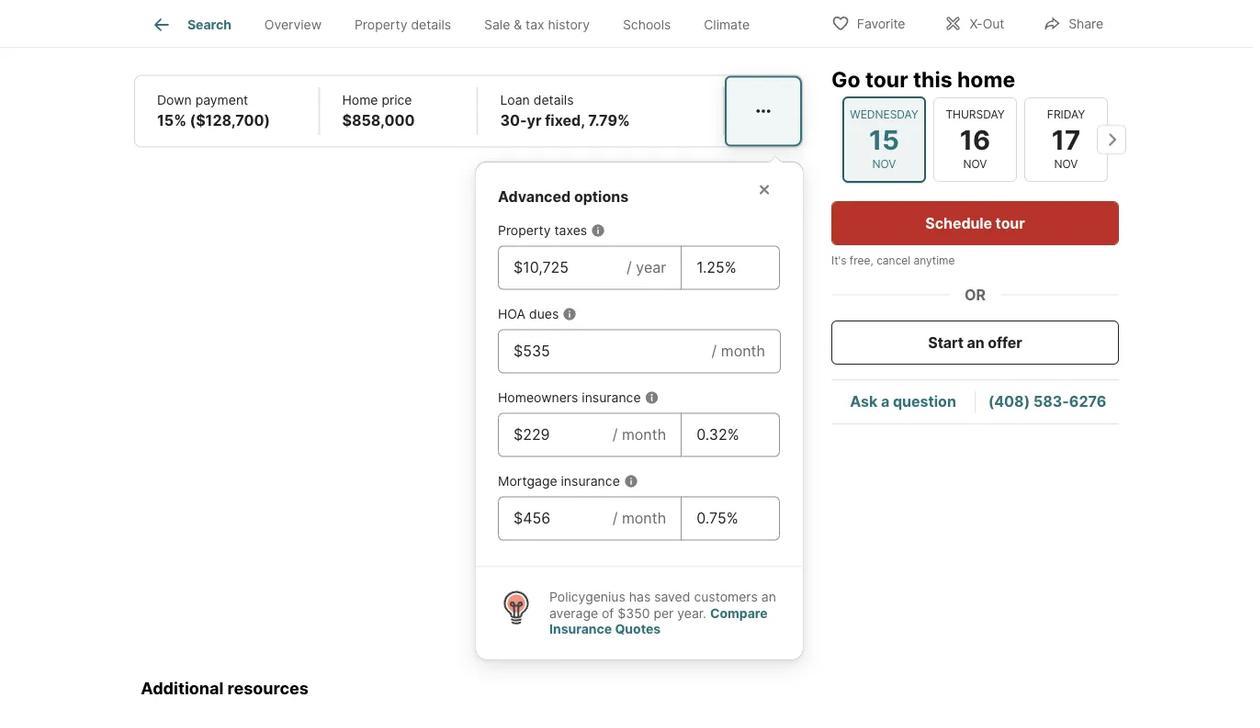 Task type: describe. For each thing, give the bounding box(es) containing it.
per
[[654, 605, 674, 621]]

tour for go
[[865, 66, 908, 92]]

offer
[[988, 333, 1022, 351]]

friday
[[1047, 108, 1085, 121]]

tab list containing search
[[134, 0, 781, 47]]

quotes
[[615, 621, 661, 637]]

anytime
[[914, 254, 955, 267]]

year.
[[677, 605, 706, 621]]

out
[[983, 16, 1004, 32]]

payment
[[195, 92, 248, 108]]

ask
[[850, 393, 878, 411]]

policygenius has saved customers an average of $350 per year.
[[549, 589, 776, 621]]

/ for hoa dues
[[712, 342, 717, 360]]

/ year
[[627, 259, 666, 276]]

saved
[[654, 589, 690, 605]]

a
[[881, 393, 889, 411]]

property taxes
[[498, 223, 587, 238]]

sale
[[484, 17, 510, 32]]

friday 17 nov
[[1047, 108, 1085, 171]]

sale & tax history tab
[[468, 3, 606, 47]]

overview
[[264, 17, 322, 32]]

loan details 30-yr fixed, 7.79%
[[500, 92, 630, 129]]

tooltip containing advanced options
[[476, 147, 1145, 660]]

0 horizontal spatial mortgage
[[156, 25, 224, 43]]

property for property taxes
[[498, 223, 551, 238]]

resources
[[227, 678, 309, 698]]

$350
[[618, 605, 650, 621]]

share
[[1069, 16, 1103, 32]]

(408)
[[988, 393, 1030, 411]]

price
[[382, 92, 412, 108]]

x-
[[970, 16, 983, 32]]

7.79%
[[588, 112, 630, 129]]

sale & tax history
[[484, 17, 590, 32]]

share button
[[1027, 4, 1119, 42]]

policygenius
[[549, 589, 625, 605]]

history
[[548, 17, 590, 32]]

mortgage insurance inside tooltip
[[498, 473, 620, 489]]

thursday
[[946, 108, 1005, 121]]

details for property details
[[411, 17, 451, 32]]

favorite
[[857, 16, 905, 32]]

month for mortgage insurance
[[622, 509, 666, 527]]

/ month for mortgage insurance
[[613, 509, 666, 527]]

down payment 15% ($128,700)
[[157, 92, 270, 129]]

/ for mortgage insurance
[[613, 509, 618, 527]]

15%
[[157, 112, 186, 129]]

cancel
[[877, 254, 911, 267]]

or
[[965, 286, 986, 304]]

ask a question
[[850, 393, 956, 411]]

/ month for hoa dues
[[712, 342, 765, 360]]

1 vertical spatial insurance
[[582, 390, 641, 405]]

question
[[893, 393, 956, 411]]

average
[[549, 605, 598, 621]]

lightbulb icon image
[[498, 589, 535, 626]]

x-out button
[[928, 4, 1020, 42]]

tax
[[526, 17, 544, 32]]

details for loan details 30-yr fixed, 7.79%
[[533, 92, 574, 108]]

additional
[[141, 678, 224, 698]]

it's
[[831, 254, 847, 267]]

search link
[[151, 14, 231, 36]]

taxes
[[554, 223, 587, 238]]

this
[[913, 66, 952, 92]]

$456
[[425, 25, 462, 43]]

compare
[[710, 605, 768, 621]]

mortgage insurance link
[[156, 25, 296, 43]]

yr
[[527, 112, 541, 129]]

options
[[574, 188, 629, 206]]

property for property details
[[355, 17, 407, 32]]

/ month for homeowners insurance
[[613, 426, 666, 444]]

lightbulb icon element
[[498, 589, 549, 637]]

next image
[[1097, 125, 1126, 154]]

ask a question link
[[850, 393, 956, 411]]



Task type: locate. For each thing, give the bounding box(es) containing it.
it's free, cancel anytime
[[831, 254, 955, 267]]

mortgage down homeowners
[[498, 473, 557, 489]]

16
[[960, 123, 991, 155]]

schools tab
[[606, 3, 687, 47]]

tour for schedule
[[996, 214, 1025, 232]]

home price $858,000
[[342, 92, 415, 129]]

0 vertical spatial insurance
[[228, 25, 296, 43]]

wednesday 15 nov
[[850, 108, 918, 171]]

an up compare in the right bottom of the page
[[761, 589, 776, 605]]

1 vertical spatial tour
[[996, 214, 1025, 232]]

advanced options
[[498, 188, 629, 206]]

additional resources
[[141, 678, 309, 698]]

nov for 17
[[1054, 158, 1078, 171]]

customers
[[694, 589, 758, 605]]

3 nov from the left
[[1054, 158, 1078, 171]]

month for hoa dues
[[721, 342, 765, 360]]

property
[[355, 17, 407, 32], [498, 223, 551, 238]]

0 vertical spatial an
[[967, 333, 984, 351]]

6276
[[1069, 393, 1106, 411]]

nov
[[872, 158, 896, 171], [963, 158, 987, 171], [1054, 158, 1078, 171]]

fixed,
[[545, 112, 585, 129]]

compare insurance quotes link
[[549, 605, 768, 637]]

advanced
[[498, 188, 571, 206]]

1 vertical spatial an
[[761, 589, 776, 605]]

nov down the "15"
[[872, 158, 896, 171]]

details
[[411, 17, 451, 32], [533, 92, 574, 108]]

0 vertical spatial / month
[[712, 342, 765, 360]]

tour
[[865, 66, 908, 92], [996, 214, 1025, 232]]

tab list
[[134, 0, 781, 47]]

None text field
[[514, 257, 612, 279], [697, 257, 764, 279], [514, 424, 598, 446], [697, 424, 764, 446], [514, 507, 598, 530], [697, 507, 764, 530], [514, 257, 612, 279], [697, 257, 764, 279], [514, 424, 598, 446], [697, 424, 764, 446], [514, 507, 598, 530], [697, 507, 764, 530]]

mortgage insurance
[[156, 25, 296, 43], [498, 473, 620, 489]]

nov down 17
[[1054, 158, 1078, 171]]

None text field
[[514, 340, 697, 362]]

2 vertical spatial month
[[622, 509, 666, 527]]

schools
[[623, 17, 671, 32]]

1 horizontal spatial an
[[967, 333, 984, 351]]

1 horizontal spatial details
[[533, 92, 574, 108]]

home
[[957, 66, 1015, 92]]

month
[[721, 342, 765, 360], [622, 426, 666, 444], [622, 509, 666, 527]]

x-out
[[970, 16, 1004, 32]]

property down the advanced
[[498, 223, 551, 238]]

compare insurance quotes
[[549, 605, 768, 637]]

an
[[967, 333, 984, 351], [761, 589, 776, 605]]

1 nov from the left
[[872, 158, 896, 171]]

tour inside "button"
[[996, 214, 1025, 232]]

overview tab
[[248, 3, 338, 47]]

of
[[602, 605, 614, 621]]

favorite button
[[816, 4, 921, 42]]

1 horizontal spatial mortgage
[[498, 473, 557, 489]]

(408) 583-6276
[[988, 393, 1106, 411]]

30-
[[500, 112, 527, 129]]

down
[[157, 92, 192, 108]]

1 vertical spatial property
[[498, 223, 551, 238]]

0 vertical spatial tour
[[865, 66, 908, 92]]

None button
[[842, 96, 926, 183], [933, 97, 1017, 182], [1024, 97, 1108, 182], [842, 96, 926, 183], [933, 97, 1017, 182], [1024, 97, 1108, 182]]

mortgage insurance up payment
[[156, 25, 296, 43]]

0 horizontal spatial nov
[[872, 158, 896, 171]]

home
[[342, 92, 378, 108]]

1 vertical spatial / month
[[613, 426, 666, 444]]

dues
[[529, 306, 559, 322]]

1 vertical spatial mortgage
[[498, 473, 557, 489]]

mortgage insurance down "homeowners insurance"
[[498, 473, 620, 489]]

details up fixed,
[[533, 92, 574, 108]]

wednesday
[[850, 108, 918, 121]]

0 vertical spatial mortgage
[[156, 25, 224, 43]]

property left the $456 at top left
[[355, 17, 407, 32]]

0 horizontal spatial tour
[[865, 66, 908, 92]]

nov inside friday 17 nov
[[1054, 158, 1078, 171]]

($128,700)
[[190, 112, 270, 129]]

0 horizontal spatial details
[[411, 17, 451, 32]]

free,
[[850, 254, 873, 267]]

climate tab
[[687, 3, 766, 47]]

583-
[[1033, 393, 1069, 411]]

0 vertical spatial month
[[721, 342, 765, 360]]

property details tab
[[338, 3, 468, 47]]

1 horizontal spatial nov
[[963, 158, 987, 171]]

go tour this home
[[831, 66, 1015, 92]]

nov down 16
[[963, 158, 987, 171]]

1 horizontal spatial mortgage insurance
[[498, 473, 620, 489]]

start an offer
[[928, 333, 1022, 351]]

0 vertical spatial property
[[355, 17, 407, 32]]

schedule tour button
[[831, 201, 1119, 245]]

1 horizontal spatial property
[[498, 223, 551, 238]]

go
[[831, 66, 860, 92]]

mortgage inside tooltip
[[498, 473, 557, 489]]

tooltip
[[476, 147, 1145, 660]]

&
[[514, 17, 522, 32]]

2 horizontal spatial nov
[[1054, 158, 1078, 171]]

15
[[869, 123, 899, 155]]

2 vertical spatial / month
[[613, 509, 666, 527]]

property inside tooltip
[[498, 223, 551, 238]]

nov inside wednesday 15 nov
[[872, 158, 896, 171]]

mortgage
[[156, 25, 224, 43], [498, 473, 557, 489]]

tour right "schedule"
[[996, 214, 1025, 232]]

hoa dues
[[498, 306, 559, 322]]

details inside property details tab
[[411, 17, 451, 32]]

0 horizontal spatial property
[[355, 17, 407, 32]]

an inside "policygenius has saved customers an average of $350 per year."
[[761, 589, 776, 605]]

mortgage up "down"
[[156, 25, 224, 43]]

nov inside thursday 16 nov
[[963, 158, 987, 171]]

an left offer
[[967, 333, 984, 351]]

1 vertical spatial month
[[622, 426, 666, 444]]

/
[[627, 259, 632, 276], [712, 342, 717, 360], [613, 426, 618, 444], [613, 509, 618, 527]]

2 nov from the left
[[963, 158, 987, 171]]

0 horizontal spatial an
[[761, 589, 776, 605]]

nov for 15
[[872, 158, 896, 171]]

0 horizontal spatial mortgage insurance
[[156, 25, 296, 43]]

month for homeowners insurance
[[622, 426, 666, 444]]

hoa
[[498, 306, 526, 322]]

year
[[636, 259, 666, 276]]

an inside button
[[967, 333, 984, 351]]

/ for property taxes
[[627, 259, 632, 276]]

(408) 583-6276 link
[[988, 393, 1106, 411]]

start
[[928, 333, 964, 351]]

homeowners insurance
[[498, 390, 641, 405]]

has
[[629, 589, 651, 605]]

$858,000
[[342, 112, 415, 129]]

details left sale
[[411, 17, 451, 32]]

details inside loan details 30-yr fixed, 7.79%
[[533, 92, 574, 108]]

schedule
[[925, 214, 992, 232]]

climate
[[704, 17, 750, 32]]

1 vertical spatial details
[[533, 92, 574, 108]]

schedule tour
[[925, 214, 1025, 232]]

17
[[1052, 123, 1081, 155]]

homeowners
[[498, 390, 578, 405]]

search
[[187, 17, 231, 32]]

0 vertical spatial details
[[411, 17, 451, 32]]

/ for homeowners insurance
[[613, 426, 618, 444]]

0 vertical spatial mortgage insurance
[[156, 25, 296, 43]]

insurance
[[549, 621, 612, 637]]

start an offer button
[[831, 321, 1119, 365]]

property details
[[355, 17, 451, 32]]

property inside tab
[[355, 17, 407, 32]]

nov for 16
[[963, 158, 987, 171]]

loan
[[500, 92, 530, 108]]

thursday 16 nov
[[946, 108, 1005, 171]]

2 vertical spatial insurance
[[561, 473, 620, 489]]

tour up wednesday
[[865, 66, 908, 92]]

1 horizontal spatial tour
[[996, 214, 1025, 232]]

1 vertical spatial mortgage insurance
[[498, 473, 620, 489]]



Task type: vqa. For each thing, say whether or not it's contained in the screenshot.
rightmost 36
no



